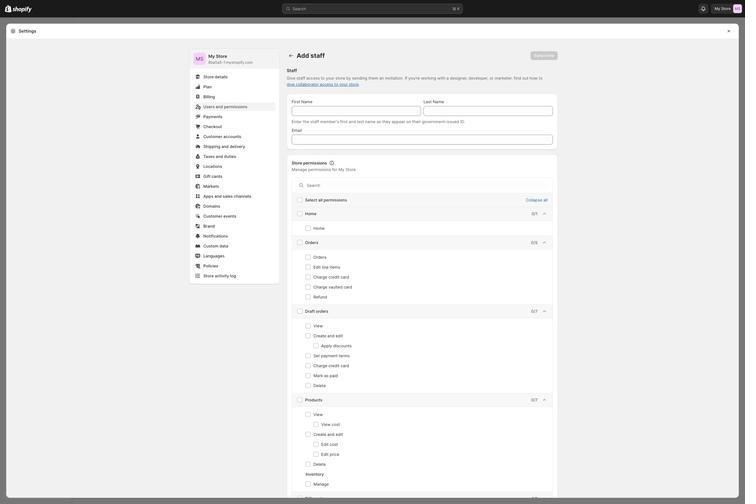 Task type: describe. For each thing, give the bounding box(es) containing it.
with
[[437, 76, 446, 81]]

draft
[[305, 309, 315, 314]]

view cost
[[321, 422, 340, 427]]

2 charge credit card from the top
[[314, 363, 349, 368]]

line
[[322, 265, 329, 270]]

Last Name text field
[[424, 106, 553, 116]]

inventory
[[306, 472, 324, 477]]

accounts
[[223, 134, 241, 139]]

channels
[[234, 194, 251, 199]]

store activity log
[[203, 273, 236, 278]]

and down customer accounts on the top left of page
[[221, 144, 229, 149]]

users
[[203, 104, 215, 109]]

2 edit from the top
[[336, 432, 343, 437]]

users and permissions
[[203, 104, 247, 109]]

apps and sales channels link
[[194, 192, 276, 201]]

customer for customer events
[[203, 214, 222, 219]]

brand link
[[194, 222, 276, 231]]

3 charge from the top
[[314, 363, 327, 368]]

staff give staff access to your store by sending them an invitation. if you're working with a designer, developer, or marketer, find out how to give collaborator access to your store .
[[287, 68, 543, 87]]

permissions up manage permissions for my store
[[303, 161, 327, 166]]

view for create and edit
[[314, 324, 323, 329]]

checkout
[[203, 124, 222, 129]]

the
[[303, 119, 309, 124]]

2 vertical spatial view
[[321, 422, 331, 427]]

activity
[[215, 273, 229, 278]]

permissions inside shop settings menu element
[[224, 104, 247, 109]]

name for first name
[[301, 99, 313, 104]]

store details
[[203, 74, 228, 79]]

apps
[[203, 194, 213, 199]]

checkout link
[[194, 122, 276, 131]]

products
[[305, 398, 323, 403]]

domains
[[203, 204, 220, 209]]

terms
[[339, 353, 350, 358]]

marketer,
[[495, 76, 513, 81]]

Search text field
[[307, 180, 550, 190]]

1 create and edit from the top
[[314, 333, 343, 338]]

0 horizontal spatial store
[[336, 76, 345, 81]]

manage for manage
[[314, 482, 329, 487]]

1 vertical spatial as
[[324, 373, 329, 378]]

my for my store 8ba5a5-7.myshopify.com
[[208, 54, 215, 59]]

customer for customer accounts
[[203, 134, 222, 139]]

gift inside shop settings menu element
[[203, 174, 211, 179]]

select all permissions
[[305, 198, 347, 203]]

edit for edit price
[[321, 452, 329, 457]]

gift cards link
[[194, 172, 276, 181]]

my for my store
[[715, 6, 721, 11]]

1 horizontal spatial shopify image
[[13, 6, 32, 13]]

price
[[330, 452, 339, 457]]

shop settings menu element
[[190, 49, 279, 284]]

0 vertical spatial orders
[[305, 240, 318, 245]]

and right users
[[216, 104, 223, 109]]

payments link
[[194, 112, 276, 121]]

k
[[457, 6, 460, 11]]

7.myshopify.com
[[223, 60, 253, 65]]

2 credit from the top
[[329, 363, 340, 368]]

name
[[365, 119, 376, 124]]

set payment terms
[[314, 353, 350, 358]]

0/7 for apply discounts
[[531, 309, 538, 314]]

if
[[405, 76, 408, 81]]

store inside my store 8ba5a5-7.myshopify.com
[[216, 54, 227, 59]]

and up apply at the left bottom of page
[[328, 333, 335, 338]]

first
[[340, 119, 348, 124]]

collaborator
[[296, 82, 319, 87]]

details
[[215, 74, 228, 79]]

policies
[[203, 264, 218, 268]]

0/1 for gift cards
[[532, 496, 538, 501]]

give
[[287, 76, 295, 81]]

2 delete from the top
[[314, 462, 326, 467]]

1 horizontal spatial as
[[377, 119, 381, 124]]

email
[[292, 128, 302, 133]]

0 vertical spatial home
[[305, 211, 317, 216]]

id.
[[460, 119, 465, 124]]

add
[[297, 52, 309, 59]]

view for view cost
[[314, 412, 323, 417]]

1 vertical spatial card
[[344, 285, 352, 290]]

1 create from the top
[[314, 333, 326, 338]]

and left last
[[349, 119, 356, 124]]

or
[[490, 76, 494, 81]]

apps and sales channels
[[203, 194, 251, 199]]

log
[[230, 273, 236, 278]]

last name
[[424, 99, 444, 104]]

1 delete from the top
[[314, 383, 326, 388]]

1 horizontal spatial my store image
[[734, 4, 742, 13]]

policies link
[[194, 262, 276, 270]]

0/7 for create and edit
[[531, 398, 538, 403]]

items
[[330, 265, 340, 270]]

cost for edit cost
[[330, 442, 338, 447]]

last
[[424, 99, 432, 104]]

1 vertical spatial orders
[[314, 255, 327, 260]]

permissions right select
[[324, 198, 347, 203]]

add staff
[[297, 52, 325, 59]]

0 vertical spatial staff
[[311, 52, 325, 59]]

draft orders
[[305, 309, 329, 314]]

give
[[287, 82, 295, 87]]

8ba5a5-
[[208, 60, 223, 65]]

vaulted
[[329, 285, 343, 290]]

Email email field
[[292, 135, 553, 145]]

on
[[406, 119, 411, 124]]

2 vertical spatial card
[[341, 363, 349, 368]]

locations link
[[194, 162, 276, 171]]

shipping and delivery
[[203, 144, 245, 149]]

edit line items
[[314, 265, 340, 270]]

1 horizontal spatial your
[[340, 82, 348, 87]]

0 vertical spatial access
[[307, 76, 320, 81]]

1 horizontal spatial to
[[335, 82, 338, 87]]

store permissions
[[292, 161, 327, 166]]

⌘
[[453, 6, 456, 11]]

billing link
[[194, 92, 276, 101]]

1 vertical spatial access
[[320, 82, 333, 87]]

discounts
[[333, 343, 352, 348]]

events
[[223, 214, 236, 219]]

for
[[332, 167, 338, 172]]

2 create from the top
[[314, 432, 326, 437]]

all for collapse
[[544, 198, 548, 203]]

1 credit from the top
[[329, 275, 340, 280]]

markets link
[[194, 182, 276, 191]]

edit cost
[[321, 442, 338, 447]]



Task type: locate. For each thing, give the bounding box(es) containing it.
issued
[[447, 119, 459, 124]]

duties
[[224, 154, 236, 159]]

cards inside shop settings menu element
[[212, 174, 222, 179]]

1 vertical spatial delete
[[314, 462, 326, 467]]

appear
[[392, 119, 405, 124]]

and right taxes
[[216, 154, 223, 159]]

all inside dropdown button
[[544, 198, 548, 203]]

home down select
[[305, 211, 317, 216]]

0 vertical spatial charge
[[314, 275, 327, 280]]

0/7
[[531, 309, 538, 314], [531, 398, 538, 403]]

shipping and delivery link
[[194, 142, 276, 151]]

2 horizontal spatial my
[[715, 6, 721, 11]]

taxes and duties
[[203, 154, 236, 159]]

0 vertical spatial my
[[715, 6, 721, 11]]

0 vertical spatial card
[[341, 275, 349, 280]]

customer inside customer accounts link
[[203, 134, 222, 139]]

dialog
[[742, 24, 745, 51]]

1 vertical spatial store
[[349, 82, 359, 87]]

all right select
[[318, 198, 323, 203]]

my
[[715, 6, 721, 11], [208, 54, 215, 59], [339, 167, 345, 172]]

create up apply at the left bottom of page
[[314, 333, 326, 338]]

name right last
[[433, 99, 444, 104]]

2 name from the left
[[433, 99, 444, 104]]

1 name from the left
[[301, 99, 313, 104]]

name
[[301, 99, 313, 104], [433, 99, 444, 104]]

home down select all permissions
[[314, 226, 325, 231]]

1 vertical spatial 0/7
[[531, 398, 538, 403]]

0 horizontal spatial your
[[326, 76, 334, 81]]

edit
[[314, 265, 321, 270], [321, 442, 329, 447], [321, 452, 329, 457]]

1 all from the left
[[318, 198, 323, 203]]

markets
[[203, 184, 219, 189]]

charge credit card up charge vaulted card
[[314, 275, 349, 280]]

gift up markets
[[203, 174, 211, 179]]

edit down view cost
[[336, 432, 343, 437]]

1 horizontal spatial cards
[[313, 496, 324, 501]]

staff
[[311, 52, 325, 59], [297, 76, 305, 81], [310, 119, 319, 124]]

languages link
[[194, 252, 276, 260]]

cost up the edit cost
[[332, 422, 340, 427]]

taxes and duties link
[[194, 152, 276, 161]]

settings
[[19, 28, 36, 34]]

0 vertical spatial edit
[[336, 333, 343, 338]]

0 horizontal spatial gift
[[203, 174, 211, 179]]

gift cards down inventory
[[305, 496, 324, 501]]

notifications
[[203, 234, 228, 239]]

refund
[[314, 295, 327, 300]]

gift cards inside shop settings menu element
[[203, 174, 222, 179]]

set
[[314, 353, 320, 358]]

1 horizontal spatial my
[[339, 167, 345, 172]]

0 vertical spatial cost
[[332, 422, 340, 427]]

invitation.
[[385, 76, 404, 81]]

0 horizontal spatial shopify image
[[5, 5, 12, 12]]

0 vertical spatial customer
[[203, 134, 222, 139]]

them
[[369, 76, 378, 81]]

gift cards down locations
[[203, 174, 222, 179]]

delete up inventory
[[314, 462, 326, 467]]

0 horizontal spatial manage
[[292, 167, 307, 172]]

all for select
[[318, 198, 323, 203]]

cost for view cost
[[332, 422, 340, 427]]

1 vertical spatial credit
[[329, 363, 340, 368]]

1 vertical spatial edit
[[336, 432, 343, 437]]

0 vertical spatial your
[[326, 76, 334, 81]]

search
[[293, 6, 306, 11]]

2 horizontal spatial to
[[539, 76, 543, 81]]

your up the give collaborator access to your store "link"
[[326, 76, 334, 81]]

2 0/7 from the top
[[531, 398, 538, 403]]

0/1
[[532, 211, 538, 216], [532, 496, 538, 501]]

shopify image
[[5, 5, 12, 12], [13, 6, 32, 13]]

0/5
[[531, 240, 538, 245]]

to left .
[[335, 82, 338, 87]]

cards down inventory
[[313, 496, 324, 501]]

1 charge credit card from the top
[[314, 275, 349, 280]]

view down products
[[314, 412, 323, 417]]

customer down checkout at the top
[[203, 134, 222, 139]]

2 all from the left
[[544, 198, 548, 203]]

0 vertical spatial create
[[314, 333, 326, 338]]

store
[[336, 76, 345, 81], [349, 82, 359, 87]]

1 horizontal spatial name
[[433, 99, 444, 104]]

my store image inside shop settings menu element
[[194, 53, 206, 65]]

view up the edit cost
[[321, 422, 331, 427]]

working
[[421, 76, 436, 81]]

1 vertical spatial 0/1
[[532, 496, 538, 501]]

1 horizontal spatial gift
[[305, 496, 312, 501]]

my store image left 8ba5a5-
[[194, 53, 206, 65]]

edit up apply discounts
[[336, 333, 343, 338]]

1 vertical spatial edit
[[321, 442, 329, 447]]

0 vertical spatial as
[[377, 119, 381, 124]]

edit left line
[[314, 265, 321, 270]]

1 vertical spatial create and edit
[[314, 432, 343, 437]]

view down draft orders
[[314, 324, 323, 329]]

edit for edit line items
[[314, 265, 321, 270]]

delivery
[[230, 144, 245, 149]]

1 vertical spatial customer
[[203, 214, 222, 219]]

you're
[[409, 76, 420, 81]]

your down the 'by'
[[340, 82, 348, 87]]

first name
[[292, 99, 313, 104]]

cards
[[212, 174, 222, 179], [313, 496, 324, 501]]

manage for manage permissions for my store
[[292, 167, 307, 172]]

1 horizontal spatial store
[[349, 82, 359, 87]]

0 vertical spatial view
[[314, 324, 323, 329]]

1 vertical spatial manage
[[314, 482, 329, 487]]

customer inside customer events link
[[203, 214, 222, 219]]

collapse all
[[526, 198, 548, 203]]

2 vertical spatial staff
[[310, 119, 319, 124]]

settings dialog
[[6, 24, 739, 504]]

access right collaborator
[[320, 82, 333, 87]]

access up collaborator
[[307, 76, 320, 81]]

name for last name
[[433, 99, 444, 104]]

as left the paid
[[324, 373, 329, 378]]

0 vertical spatial edit
[[314, 265, 321, 270]]

to right how
[[539, 76, 543, 81]]

out
[[522, 76, 529, 81]]

0 vertical spatial delete
[[314, 383, 326, 388]]

to up the give collaborator access to your store "link"
[[321, 76, 325, 81]]

0 vertical spatial gift cards
[[203, 174, 222, 179]]

payments
[[203, 114, 223, 119]]

staff for enter
[[310, 119, 319, 124]]

ms button
[[194, 53, 206, 65]]

create up the edit cost
[[314, 432, 326, 437]]

languages
[[203, 254, 225, 259]]

card up the "vaulted"
[[341, 275, 349, 280]]

1 vertical spatial charge
[[314, 285, 327, 290]]

1 0/1 from the top
[[532, 211, 538, 216]]

my inside my store 8ba5a5-7.myshopify.com
[[208, 54, 215, 59]]

charge down line
[[314, 275, 327, 280]]

1 charge from the top
[[314, 275, 327, 280]]

create and edit
[[314, 333, 343, 338], [314, 432, 343, 437]]

sending
[[352, 76, 367, 81]]

charge up mark
[[314, 363, 327, 368]]

1 vertical spatial charge credit card
[[314, 363, 349, 368]]

charge up "refund"
[[314, 285, 327, 290]]

staff up collaborator
[[297, 76, 305, 81]]

customer events
[[203, 214, 236, 219]]

store inside "link"
[[203, 74, 214, 79]]

and right apps
[[215, 194, 222, 199]]

collapse
[[526, 198, 543, 203]]

store activity log link
[[194, 272, 276, 280]]

collapse all button
[[522, 194, 552, 207]]

2 charge from the top
[[314, 285, 327, 290]]

gift down inventory
[[305, 496, 312, 501]]

store down the 'by'
[[349, 82, 359, 87]]

0 vertical spatial my store image
[[734, 4, 742, 13]]

2 customer from the top
[[203, 214, 222, 219]]

1 horizontal spatial gift cards
[[305, 496, 324, 501]]

to
[[321, 76, 325, 81], [539, 76, 543, 81], [335, 82, 338, 87]]

.
[[359, 82, 360, 87]]

0 vertical spatial credit
[[329, 275, 340, 280]]

customer accounts link
[[194, 132, 276, 141]]

create and edit up the edit cost
[[314, 432, 343, 437]]

cards down locations
[[212, 174, 222, 179]]

1 vertical spatial view
[[314, 412, 323, 417]]

0/1 for home
[[532, 211, 538, 216]]

orders up line
[[314, 255, 327, 260]]

custom
[[203, 244, 218, 249]]

locations
[[203, 164, 222, 169]]

1 vertical spatial my
[[208, 54, 215, 59]]

2 create and edit from the top
[[314, 432, 343, 437]]

cost
[[332, 422, 340, 427], [330, 442, 338, 447]]

card right the "vaulted"
[[344, 285, 352, 290]]

manage down store permissions
[[292, 167, 307, 172]]

1 vertical spatial my store image
[[194, 53, 206, 65]]

name right first
[[301, 99, 313, 104]]

staff right the
[[310, 119, 319, 124]]

0 horizontal spatial name
[[301, 99, 313, 104]]

as
[[377, 119, 381, 124], [324, 373, 329, 378]]

my store 8ba5a5-7.myshopify.com
[[208, 54, 253, 65]]

1 vertical spatial create
[[314, 432, 326, 437]]

credit down "items"
[[329, 275, 340, 280]]

my store image right my store
[[734, 4, 742, 13]]

give collaborator access to your store link
[[287, 82, 359, 87]]

1 vertical spatial your
[[340, 82, 348, 87]]

store left the 'by'
[[336, 76, 345, 81]]

staff inside staff give staff access to your store by sending them an invitation. if you're working with a designer, developer, or marketer, find out how to give collaborator access to your store .
[[297, 76, 305, 81]]

home
[[305, 211, 317, 216], [314, 226, 325, 231]]

all right collapse
[[544, 198, 548, 203]]

2 0/1 from the top
[[532, 496, 538, 501]]

notifications link
[[194, 232, 276, 240]]

manage down inventory
[[314, 482, 329, 487]]

permissions down billing link at left
[[224, 104, 247, 109]]

edit up 'edit price'
[[321, 442, 329, 447]]

staff right add
[[311, 52, 325, 59]]

orders
[[316, 309, 329, 314]]

1 horizontal spatial all
[[544, 198, 548, 203]]

manage permissions for my store
[[292, 167, 356, 172]]

developer,
[[469, 76, 489, 81]]

edit for edit cost
[[321, 442, 329, 447]]

credit up the paid
[[329, 363, 340, 368]]

1 vertical spatial staff
[[297, 76, 305, 81]]

payment
[[321, 353, 338, 358]]

1 vertical spatial cards
[[313, 496, 324, 501]]

0 vertical spatial 0/1
[[532, 211, 538, 216]]

0 vertical spatial gift
[[203, 174, 211, 179]]

how
[[530, 76, 538, 81]]

customer down domains
[[203, 214, 222, 219]]

custom data link
[[194, 242, 276, 250]]

First Name text field
[[292, 106, 421, 116]]

edit left price
[[321, 452, 329, 457]]

1 0/7 from the top
[[531, 309, 538, 314]]

2 vertical spatial my
[[339, 167, 345, 172]]

0 vertical spatial charge credit card
[[314, 275, 349, 280]]

1 vertical spatial gift cards
[[305, 496, 324, 501]]

0 vertical spatial create and edit
[[314, 333, 343, 338]]

mark as paid
[[314, 373, 338, 378]]

0 horizontal spatial as
[[324, 373, 329, 378]]

and down view cost
[[328, 432, 335, 437]]

as left they
[[377, 119, 381, 124]]

1 customer from the top
[[203, 134, 222, 139]]

staff for staff
[[297, 76, 305, 81]]

0 vertical spatial manage
[[292, 167, 307, 172]]

1 vertical spatial home
[[314, 226, 325, 231]]

apply discounts
[[321, 343, 352, 348]]

gift
[[203, 174, 211, 179], [305, 496, 312, 501]]

1 vertical spatial cost
[[330, 442, 338, 447]]

0 vertical spatial 0/7
[[531, 309, 538, 314]]

2 vertical spatial charge
[[314, 363, 327, 368]]

2 vertical spatial edit
[[321, 452, 329, 457]]

0 horizontal spatial to
[[321, 76, 325, 81]]

orders up edit line items
[[305, 240, 318, 245]]

enter
[[292, 119, 302, 124]]

0 horizontal spatial cards
[[212, 174, 222, 179]]

0 horizontal spatial gift cards
[[203, 174, 222, 179]]

apply
[[321, 343, 332, 348]]

1 vertical spatial gift
[[305, 496, 312, 501]]

designer,
[[450, 76, 468, 81]]

0 vertical spatial cards
[[212, 174, 222, 179]]

1 edit from the top
[[336, 333, 343, 338]]

my store image
[[734, 4, 742, 13], [194, 53, 206, 65]]

create and edit up apply at the left bottom of page
[[314, 333, 343, 338]]

last
[[357, 119, 364, 124]]

shipping
[[203, 144, 220, 149]]

their
[[412, 119, 421, 124]]

paid
[[330, 373, 338, 378]]

edit price
[[321, 452, 339, 457]]

0 horizontal spatial my store image
[[194, 53, 206, 65]]

charge credit card down set payment terms
[[314, 363, 349, 368]]

permissions down store permissions
[[308, 167, 331, 172]]

1 horizontal spatial manage
[[314, 482, 329, 487]]

card down terms
[[341, 363, 349, 368]]

charge credit card
[[314, 275, 349, 280], [314, 363, 349, 368]]

a
[[447, 76, 449, 81]]

cost up price
[[330, 442, 338, 447]]

0 vertical spatial store
[[336, 76, 345, 81]]

0 horizontal spatial all
[[318, 198, 323, 203]]

store details link
[[194, 72, 276, 81]]

0 horizontal spatial my
[[208, 54, 215, 59]]

delete down mark
[[314, 383, 326, 388]]



Task type: vqa. For each thing, say whether or not it's contained in the screenshot.
the topmost the 0/7
yes



